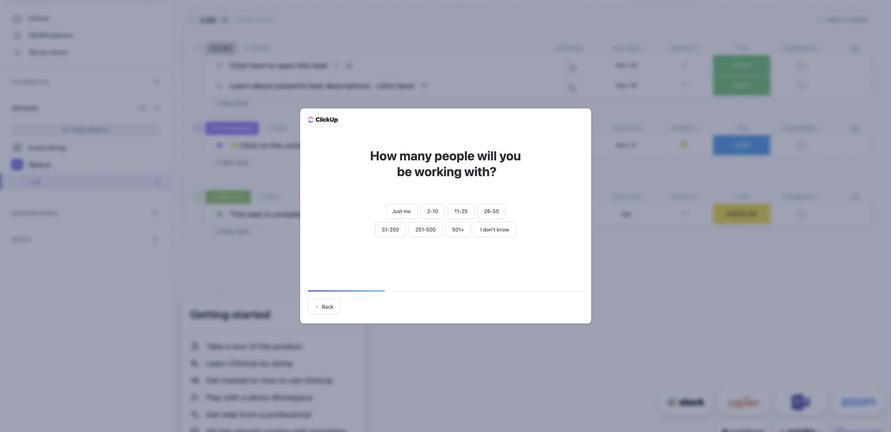 Task type: locate. For each thing, give the bounding box(es) containing it.
11-25
[[455, 209, 468, 214]]

will
[[477, 148, 497, 163]]

251-
[[416, 227, 426, 233]]

25
[[462, 209, 468, 214]]

just
[[392, 209, 402, 214]]

51-250 button
[[375, 222, 406, 237]]

just me button
[[386, 204, 418, 219]]

how many people will you be working with?
[[370, 148, 521, 179]]

11-25 button
[[448, 204, 474, 219]]

2-10
[[427, 209, 438, 214]]

be
[[397, 164, 412, 179]]

clickup logo image
[[308, 116, 338, 123]]

26-
[[484, 209, 493, 214]]

me
[[404, 209, 411, 214]]

50
[[493, 209, 499, 214]]

people
[[435, 148, 475, 163]]

many
[[400, 148, 432, 163]]

51-250
[[382, 227, 399, 233]]



Task type: describe. For each thing, give the bounding box(es) containing it.
250
[[390, 227, 399, 233]]

2-
[[427, 209, 433, 214]]

2-10 button
[[421, 204, 445, 219]]

just me
[[392, 209, 411, 214]]

i don't know
[[481, 227, 509, 233]]

501+ button
[[446, 222, 471, 237]]

26-50 button
[[478, 204, 506, 219]]

51-
[[382, 227, 390, 233]]

11-
[[455, 209, 462, 214]]

back
[[322, 304, 334, 310]]

working
[[415, 164, 462, 179]]

10
[[433, 209, 438, 214]]

back button
[[308, 299, 340, 315]]

500
[[426, 227, 436, 233]]

i
[[481, 227, 482, 233]]

don't
[[483, 227, 496, 233]]

501+
[[452, 227, 464, 233]]

how
[[370, 148, 397, 163]]

26-50
[[484, 209, 499, 214]]

251-500 button
[[409, 222, 443, 237]]

251-500
[[416, 227, 436, 233]]

with?
[[464, 164, 497, 179]]

you
[[500, 148, 521, 163]]

i don't know button
[[474, 222, 516, 237]]

know
[[497, 227, 509, 233]]



Task type: vqa. For each thing, say whether or not it's contained in the screenshot.
"Dashboards" associated with Dashboards link within Sidebar navigation
no



